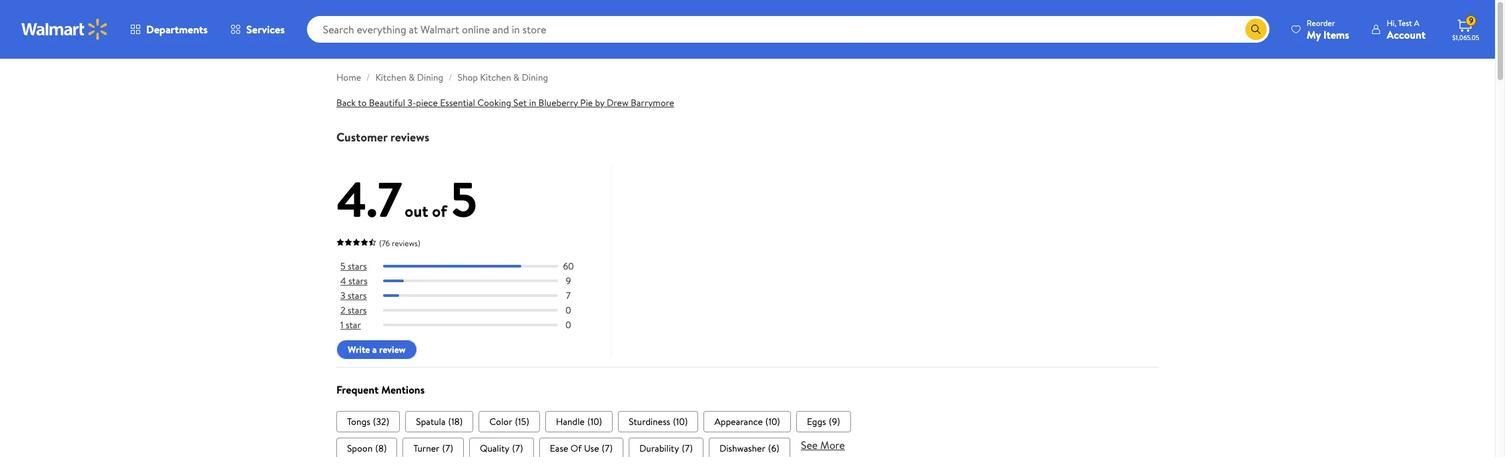 Task type: locate. For each thing, give the bounding box(es) containing it.
list item containing spatula
[[406, 411, 474, 433]]

/
[[367, 71, 370, 84], [449, 71, 452, 84]]

/ right home link at the left of the page
[[367, 71, 370, 84]]

kitchen
[[375, 71, 406, 84], [480, 71, 511, 84]]

2 0 from the top
[[566, 319, 571, 332]]

stars for 3 stars
[[348, 289, 367, 303]]

progress bar for 3 stars
[[383, 295, 558, 297]]

mentions
[[381, 382, 425, 397]]

handle (10)
[[556, 415, 602, 429]]

of
[[432, 200, 447, 222]]

(7) right 'durability'
[[682, 442, 693, 455]]

progress bar for 4 stars
[[383, 280, 558, 283]]

3 (10) from the left
[[766, 415, 780, 429]]

1 & from the left
[[409, 71, 415, 84]]

list item up spoon (8)
[[337, 411, 400, 433]]

(18)
[[448, 415, 463, 429]]

in
[[529, 96, 536, 109]]

appearance (10)
[[715, 415, 780, 429]]

stars right 2
[[348, 304, 367, 317]]

(76
[[379, 238, 390, 249]]

2 (7) from the left
[[512, 442, 523, 455]]

tongs (32)
[[347, 415, 389, 429]]

1 star
[[341, 319, 361, 332]]

piece
[[416, 96, 438, 109]]

1 horizontal spatial 5
[[451, 166, 477, 232]]

3 progress bar from the top
[[383, 295, 558, 297]]

3
[[341, 289, 346, 303]]

2 kitchen from the left
[[480, 71, 511, 84]]

0 vertical spatial 0
[[566, 304, 571, 317]]

(10) up durability (7)
[[673, 415, 688, 429]]

0 horizontal spatial 9
[[566, 274, 571, 288]]

list item down color
[[469, 438, 534, 457]]

1 horizontal spatial &
[[513, 71, 520, 84]]

(10) for appearance (10)
[[766, 415, 780, 429]]

list
[[337, 411, 1159, 433]]

dining up piece
[[417, 71, 444, 84]]

list item up 'quality (7)'
[[479, 411, 540, 433]]

Search search field
[[307, 16, 1270, 43]]

list item up see more list
[[704, 411, 791, 433]]

durability
[[640, 442, 679, 455]]

back
[[337, 96, 356, 109]]

1
[[341, 319, 344, 332]]

kitchen & dining link
[[375, 71, 444, 84]]

eggs
[[807, 415, 826, 429]]

pie
[[580, 96, 593, 109]]

(10) right the handle
[[587, 415, 602, 429]]

2 / from the left
[[449, 71, 452, 84]]

0 horizontal spatial dining
[[417, 71, 444, 84]]

progress bar
[[383, 265, 558, 268], [383, 280, 558, 283], [383, 295, 558, 297], [383, 309, 558, 312], [383, 324, 558, 327]]

stars for 2 stars
[[348, 304, 367, 317]]

4 progress bar from the top
[[383, 309, 558, 312]]

stars right 3 at left
[[348, 289, 367, 303]]

1 vertical spatial 0
[[566, 319, 571, 332]]

frequent
[[337, 382, 379, 397]]

2 (10) from the left
[[673, 415, 688, 429]]

(7) for turner (7)
[[442, 442, 453, 455]]

60
[[563, 260, 574, 273]]

4 stars
[[341, 274, 368, 288]]

0 for 2 stars
[[566, 304, 571, 317]]

0 horizontal spatial 5
[[341, 260, 346, 273]]

2
[[341, 304, 346, 317]]

services button
[[219, 13, 296, 45]]

4 (7) from the left
[[682, 442, 693, 455]]

list item down tongs (32)
[[337, 438, 398, 457]]

1 horizontal spatial /
[[449, 71, 452, 84]]

(7)
[[442, 442, 453, 455], [512, 442, 523, 455], [602, 442, 613, 455], [682, 442, 693, 455]]

list item down spatula
[[403, 438, 464, 457]]

(7) right use on the left bottom
[[602, 442, 613, 455]]

0 horizontal spatial kitchen
[[375, 71, 406, 84]]

hi,
[[1387, 17, 1397, 28]]

dining up in
[[522, 71, 548, 84]]

test
[[1399, 17, 1413, 28]]

spoon
[[347, 442, 373, 455]]

list item down sturdiness (10)
[[629, 438, 704, 457]]

1 vertical spatial 5
[[341, 260, 346, 273]]

reorder my items
[[1307, 17, 1350, 42]]

(32)
[[373, 415, 389, 429]]

(7) for durability (7)
[[682, 442, 693, 455]]

(10) for handle (10)
[[587, 415, 602, 429]]

quality
[[480, 442, 510, 455]]

& up 3-
[[409, 71, 415, 84]]

0 horizontal spatial (10)
[[587, 415, 602, 429]]

9 inside the 9 $1,065.05
[[1470, 15, 1474, 26]]

see more
[[801, 438, 845, 453]]

see more button
[[801, 438, 845, 453]]

stars for 4 stars
[[348, 274, 368, 288]]

1 0 from the top
[[566, 304, 571, 317]]

(7) for quality (7)
[[512, 442, 523, 455]]

spoon (8)
[[347, 442, 387, 455]]

shop
[[458, 71, 478, 84]]

color (15)
[[490, 415, 529, 429]]

kitchen up beautiful
[[375, 71, 406, 84]]

0 vertical spatial 9
[[1470, 15, 1474, 26]]

1 kitchen from the left
[[375, 71, 406, 84]]

drew
[[607, 96, 629, 109]]

1 (10) from the left
[[587, 415, 602, 429]]

stars up '4 stars'
[[348, 260, 367, 273]]

9
[[1470, 15, 1474, 26], [566, 274, 571, 288]]

9 for 9 $1,065.05
[[1470, 15, 1474, 26]]

frequent mentions
[[337, 382, 425, 397]]

5
[[451, 166, 477, 232], [341, 260, 346, 273]]

(10) up "(6)"
[[766, 415, 780, 429]]

progress bar for 2 stars
[[383, 309, 558, 312]]

dining
[[417, 71, 444, 84], [522, 71, 548, 84]]

items
[[1324, 27, 1350, 42]]

& up set on the left of the page
[[513, 71, 520, 84]]

(7) right turner
[[442, 442, 453, 455]]

9 down 60
[[566, 274, 571, 288]]

home / kitchen & dining / shop kitchen & dining
[[337, 71, 548, 84]]

blueberry
[[539, 96, 578, 109]]

(10) for sturdiness (10)
[[673, 415, 688, 429]]

list item containing turner
[[403, 438, 464, 457]]

/ left shop
[[449, 71, 452, 84]]

list item up turner (7)
[[406, 411, 474, 433]]

2 progress bar from the top
[[383, 280, 558, 283]]

list item down the appearance (10)
[[709, 438, 790, 457]]

9 $1,065.05
[[1453, 15, 1480, 42]]

stars
[[348, 260, 367, 273], [348, 274, 368, 288], [348, 289, 367, 303], [348, 304, 367, 317]]

0 horizontal spatial /
[[367, 71, 370, 84]]

1 horizontal spatial kitchen
[[480, 71, 511, 84]]

0 vertical spatial 5
[[451, 166, 477, 232]]

&
[[409, 71, 415, 84], [513, 71, 520, 84]]

handle
[[556, 415, 585, 429]]

a
[[372, 344, 377, 357]]

5 right of at left
[[451, 166, 477, 232]]

list item up the ease of use (7)
[[546, 411, 613, 433]]

star
[[346, 319, 361, 332]]

list item containing sturdiness
[[618, 411, 699, 433]]

1 horizontal spatial (10)
[[673, 415, 688, 429]]

review
[[379, 344, 406, 357]]

kitchen up cooking on the top left of the page
[[480, 71, 511, 84]]

list item containing quality
[[469, 438, 534, 457]]

(76 reviews)
[[379, 238, 421, 249]]

(7) right quality
[[512, 442, 523, 455]]

0 horizontal spatial &
[[409, 71, 415, 84]]

0 for 1 star
[[566, 319, 571, 332]]

list item
[[337, 411, 400, 433], [406, 411, 474, 433], [479, 411, 540, 433], [546, 411, 613, 433], [618, 411, 699, 433], [704, 411, 791, 433], [796, 411, 851, 433], [337, 438, 398, 457], [403, 438, 464, 457], [469, 438, 534, 457], [539, 438, 624, 457], [629, 438, 704, 457], [709, 438, 790, 457]]

1 horizontal spatial dining
[[522, 71, 548, 84]]

stars right 4
[[348, 274, 368, 288]]

tongs
[[347, 415, 370, 429]]

more
[[821, 438, 845, 453]]

4.7 out of 5
[[337, 166, 477, 232]]

1 horizontal spatial 9
[[1470, 15, 1474, 26]]

list item up the see more button
[[796, 411, 851, 433]]

(6)
[[768, 442, 780, 455]]

1 vertical spatial 9
[[566, 274, 571, 288]]

ease
[[550, 442, 568, 455]]

2 horizontal spatial (10)
[[766, 415, 780, 429]]

1 progress bar from the top
[[383, 265, 558, 268]]

1 (7) from the left
[[442, 442, 453, 455]]

reorder
[[1307, 17, 1336, 28]]

9 up $1,065.05
[[1470, 15, 1474, 26]]

dishwasher (6)
[[720, 442, 780, 455]]

2 & from the left
[[513, 71, 520, 84]]

customer reviews
[[337, 129, 430, 146]]

5 up 4
[[341, 260, 346, 273]]

list item up 'durability'
[[618, 411, 699, 433]]

list item down handle (10)
[[539, 438, 624, 457]]

hi, test a account
[[1387, 17, 1426, 42]]

stars for 5 stars
[[348, 260, 367, 273]]

5 progress bar from the top
[[383, 324, 558, 327]]



Task type: describe. For each thing, give the bounding box(es) containing it.
(76 reviews) link
[[337, 235, 421, 250]]

dishwasher
[[720, 442, 766, 455]]

out
[[405, 200, 428, 222]]

progress bar for 1 star
[[383, 324, 558, 327]]

services
[[246, 22, 285, 37]]

2 dining from the left
[[522, 71, 548, 84]]

home
[[337, 71, 361, 84]]

ease of use (7)
[[550, 442, 613, 455]]

back to beautiful 3-piece essential cooking set in blueberry pie by drew barrymore
[[337, 96, 674, 109]]

reviews)
[[392, 238, 421, 249]]

list item containing color
[[479, 411, 540, 433]]

(15)
[[515, 415, 529, 429]]

barrymore
[[631, 96, 674, 109]]

quality (7)
[[480, 442, 523, 455]]

cooking
[[478, 96, 511, 109]]

2 stars
[[341, 304, 367, 317]]

turner
[[414, 442, 440, 455]]

account
[[1387, 27, 1426, 42]]

9 for 9
[[566, 274, 571, 288]]

departments button
[[119, 13, 219, 45]]

list item containing eggs
[[796, 411, 851, 433]]

customer
[[337, 129, 388, 146]]

sturdiness (10)
[[629, 415, 688, 429]]

departments
[[146, 22, 208, 37]]

list item containing handle
[[546, 411, 613, 433]]

write a review
[[348, 344, 406, 357]]

see more list
[[337, 438, 1159, 457]]

$1,065.05
[[1453, 33, 1480, 42]]

by
[[595, 96, 605, 109]]

sturdiness
[[629, 415, 671, 429]]

(9)
[[829, 415, 840, 429]]

list item containing spoon
[[337, 438, 398, 457]]

to
[[358, 96, 367, 109]]

use
[[584, 442, 599, 455]]

spatula
[[416, 415, 446, 429]]

turner (7)
[[414, 442, 453, 455]]

durability (7)
[[640, 442, 693, 455]]

of
[[571, 442, 582, 455]]

list containing tongs
[[337, 411, 1159, 433]]

4.7
[[337, 166, 402, 232]]

5 stars
[[341, 260, 367, 273]]

set
[[514, 96, 527, 109]]

write a review link
[[337, 340, 417, 360]]

list item containing dishwasher
[[709, 438, 790, 457]]

list item containing appearance
[[704, 411, 791, 433]]

3 (7) from the left
[[602, 442, 613, 455]]

back to beautiful 3-piece essential cooking set in blueberry pie by drew barrymore link
[[337, 96, 674, 109]]

list item containing durability
[[629, 438, 704, 457]]

(8)
[[375, 442, 387, 455]]

essential
[[440, 96, 475, 109]]

home link
[[337, 71, 361, 84]]

1 / from the left
[[367, 71, 370, 84]]

see
[[801, 438, 818, 453]]

write
[[348, 344, 370, 357]]

3-
[[408, 96, 416, 109]]

7
[[566, 289, 571, 303]]

progress bar for 5 stars
[[383, 265, 558, 268]]

reviews
[[391, 129, 430, 146]]

spatula (18)
[[416, 415, 463, 429]]

shop kitchen & dining link
[[458, 71, 548, 84]]

beautiful
[[369, 96, 405, 109]]

search icon image
[[1251, 24, 1262, 35]]

eggs (9)
[[807, 415, 840, 429]]

my
[[1307, 27, 1321, 42]]

a
[[1415, 17, 1420, 28]]

walmart image
[[21, 19, 108, 40]]

list item containing tongs
[[337, 411, 400, 433]]

4
[[341, 274, 346, 288]]

Walmart Site-Wide search field
[[307, 16, 1270, 43]]

1 dining from the left
[[417, 71, 444, 84]]

list item containing ease of use
[[539, 438, 624, 457]]

3 stars
[[341, 289, 367, 303]]

appearance
[[715, 415, 763, 429]]



Task type: vqa. For each thing, say whether or not it's contained in the screenshot.


